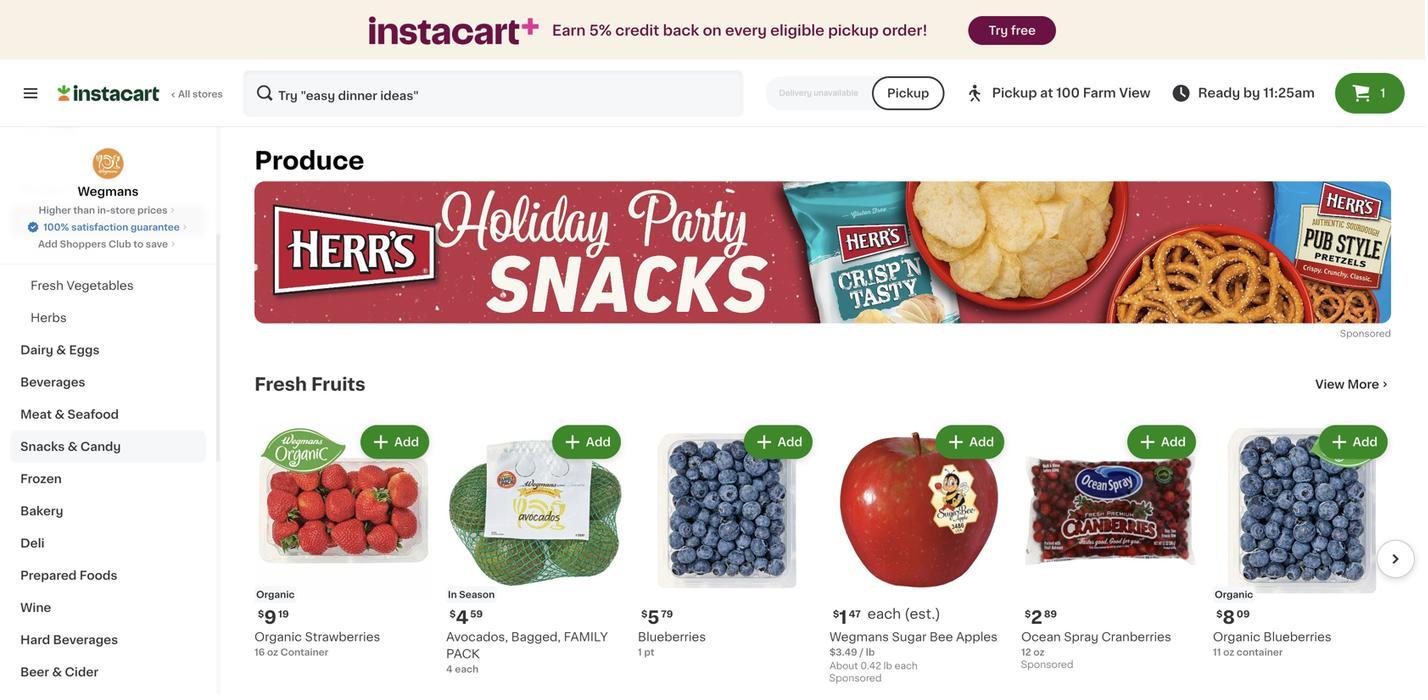 Task type: vqa. For each thing, say whether or not it's contained in the screenshot.
the Frozen
yes



Task type: locate. For each thing, give the bounding box(es) containing it.
product group
[[255, 422, 433, 660], [446, 422, 625, 677], [638, 422, 816, 660], [830, 422, 1008, 689], [1022, 422, 1200, 675], [1214, 422, 1392, 660]]

1 horizontal spatial lb
[[884, 662, 893, 671]]

1 inside $1.47 each (estimated) element
[[840, 609, 847, 627]]

0 vertical spatial view
[[1120, 87, 1151, 99]]

view
[[1120, 87, 1151, 99], [1316, 379, 1345, 391]]

1 blueberries from the left
[[638, 632, 706, 644]]

wegmans inside wegmans sugar bee apples $3.49 / lb about 0.42 lb each
[[830, 632, 889, 644]]

6 add button from the left
[[1321, 427, 1387, 458]]

add button for 8
[[1321, 427, 1387, 458]]

dairy & eggs
[[20, 345, 100, 356]]

1 vertical spatial sponsored badge image
[[830, 675, 881, 684]]

$ inside $ 1 47
[[833, 610, 840, 620]]

wegmans sugar bee apples $3.49 / lb about 0.42 lb each
[[830, 632, 998, 671]]

view more link
[[1316, 376, 1392, 393]]

1 horizontal spatial fruits
[[311, 376, 366, 394]]

2
[[1031, 609, 1043, 627]]

apples
[[957, 632, 998, 644]]

beer & cider
[[20, 667, 98, 679]]

blueberries up container
[[1264, 632, 1332, 644]]

& inside dairy & eggs link
[[56, 345, 66, 356]]

wine link
[[10, 592, 206, 625]]

$3.49
[[830, 648, 858, 658]]

$ 2 89
[[1025, 609, 1058, 627]]

1 $ from the left
[[258, 610, 264, 620]]

farm
[[1083, 87, 1117, 99]]

0 vertical spatial produce
[[255, 149, 365, 173]]

$1.47 each (estimated) element
[[830, 607, 1008, 629]]

product group containing 1
[[830, 422, 1008, 689]]

prepared
[[20, 570, 77, 582]]

wegmans up "/"
[[830, 632, 889, 644]]

prepared foods link
[[10, 560, 206, 592]]

wegmans up higher than in-store prices link
[[78, 186, 139, 198]]

stores
[[193, 90, 223, 99]]

wine
[[20, 603, 51, 614]]

100% satisfaction guarantee button
[[26, 217, 190, 234]]

blueberries
[[638, 632, 706, 644], [1264, 632, 1332, 644]]

on
[[703, 23, 722, 38]]

meat
[[20, 409, 52, 421]]

1 horizontal spatial produce
[[255, 149, 365, 173]]

2 blueberries from the left
[[1264, 632, 1332, 644]]

pickup at 100 farm view
[[993, 87, 1151, 99]]

blueberries 1 pt
[[638, 632, 706, 658]]

shoppers
[[60, 240, 106, 249]]

$ inside the $ 5 79
[[642, 610, 648, 620]]

2 product group from the left
[[446, 422, 625, 677]]

0 vertical spatial 4
[[456, 609, 469, 627]]

$ for 4
[[450, 610, 456, 620]]

fresh vegetables
[[31, 280, 134, 292]]

organic down $ 9 19
[[255, 632, 302, 644]]

each
[[868, 608, 902, 622], [895, 662, 918, 671], [455, 665, 479, 675]]

0 horizontal spatial fresh fruits
[[31, 248, 100, 260]]

$ down in
[[450, 610, 456, 620]]

1 horizontal spatial fresh fruits link
[[255, 375, 366, 395]]

0 horizontal spatial oz
[[267, 648, 278, 658]]

1 inside blueberries 1 pt
[[638, 648, 642, 658]]

1 horizontal spatial wegmans
[[830, 632, 889, 644]]

0 horizontal spatial lb
[[866, 648, 875, 658]]

& left eggs in the left of the page
[[56, 345, 66, 356]]

save
[[146, 240, 168, 249]]

organic down $ 8 09
[[1214, 632, 1261, 644]]

dairy
[[20, 345, 53, 356]]

3 add button from the left
[[746, 427, 811, 458]]

0 horizontal spatial blueberries
[[638, 632, 706, 644]]

1 vertical spatial lb
[[884, 662, 893, 671]]

blueberries down 79
[[638, 632, 706, 644]]

3 product group from the left
[[638, 422, 816, 660]]

1 horizontal spatial fresh fruits
[[255, 376, 366, 394]]

$ inside $ 8 09
[[1217, 610, 1223, 620]]

4 down pack
[[446, 665, 453, 675]]

product group containing 2
[[1022, 422, 1200, 675]]

vegetables
[[67, 280, 134, 292]]

pickup inside button
[[888, 87, 930, 99]]

1 vertical spatial wegmans
[[830, 632, 889, 644]]

cider
[[65, 667, 98, 679]]

item carousel region
[[231, 415, 1416, 696]]

produce
[[255, 149, 365, 173], [20, 216, 72, 227]]

0 vertical spatial fresh
[[31, 248, 64, 260]]

0 horizontal spatial pickup
[[888, 87, 930, 99]]

& for meat
[[55, 409, 65, 421]]

6 $ from the left
[[1217, 610, 1223, 620]]

& right 'beer'
[[52, 667, 62, 679]]

spo
[[1341, 329, 1359, 339]]

organic inside organic blueberries 11 oz container
[[1214, 632, 1261, 644]]

family
[[564, 632, 608, 644]]

club
[[109, 240, 131, 249]]

1 product group from the left
[[255, 422, 433, 660]]

0 vertical spatial wegmans
[[78, 186, 139, 198]]

beverages down dairy & eggs at left
[[20, 377, 85, 389]]

beverages inside hard beverages link
[[53, 635, 118, 647]]

oz right "11"
[[1224, 648, 1235, 658]]

pickup for pickup at 100 farm view
[[993, 87, 1038, 99]]

4 left 59
[[456, 609, 469, 627]]

1 vertical spatial view
[[1316, 379, 1345, 391]]

None search field
[[243, 70, 744, 117]]

1 vertical spatial fresh fruits link
[[255, 375, 366, 395]]

3 $ from the left
[[642, 610, 648, 620]]

1 vertical spatial beverages
[[53, 635, 118, 647]]

2 add button from the left
[[554, 427, 620, 458]]

organic
[[256, 591, 295, 600], [1215, 591, 1254, 600], [255, 632, 302, 644], [1214, 632, 1261, 644]]

0 horizontal spatial wegmans
[[78, 186, 139, 198]]

pickup left at
[[993, 87, 1038, 99]]

0 vertical spatial 1
[[1381, 87, 1386, 99]]

in-
[[97, 206, 110, 215]]

$ inside $ 2 89
[[1025, 610, 1031, 620]]

to
[[134, 240, 144, 249]]

& inside snacks & candy 'link'
[[68, 441, 78, 453]]

lb right 0.42
[[884, 662, 893, 671]]

oz right '16'
[[267, 648, 278, 658]]

$ left 89
[[1025, 610, 1031, 620]]

• sponsored: remember herr's for you holiday party image
[[255, 182, 1392, 324]]

0 vertical spatial fruits
[[67, 248, 100, 260]]

0 horizontal spatial produce
[[20, 216, 72, 227]]

6 product group from the left
[[1214, 422, 1392, 660]]

fresh
[[31, 248, 64, 260], [31, 280, 64, 292], [255, 376, 307, 394]]

beverages
[[20, 377, 85, 389], [53, 635, 118, 647]]

oz inside organic blueberries 11 oz container
[[1224, 648, 1235, 658]]

1 horizontal spatial oz
[[1034, 648, 1045, 658]]

sponsored badge image down the 12
[[1022, 661, 1073, 671]]

0 horizontal spatial sponsored badge image
[[830, 675, 881, 684]]

satisfaction
[[71, 223, 128, 232]]

lb right "/"
[[866, 648, 875, 658]]

herbs link
[[10, 302, 206, 334]]

2 horizontal spatial 1
[[1381, 87, 1386, 99]]

$
[[258, 610, 264, 620], [450, 610, 456, 620], [642, 610, 648, 620], [833, 610, 840, 620], [1025, 610, 1031, 620], [1217, 610, 1223, 620]]

all stores link
[[58, 70, 224, 117]]

5 product group from the left
[[1022, 422, 1200, 675]]

lists link
[[10, 112, 206, 146]]

1 add button from the left
[[362, 427, 428, 458]]

each right 47
[[868, 608, 902, 622]]

2 vertical spatial fresh
[[255, 376, 307, 394]]

$ left 79
[[642, 610, 648, 620]]

beer
[[20, 667, 49, 679]]

4 product group from the left
[[830, 422, 1008, 689]]

1 vertical spatial 1
[[840, 609, 847, 627]]

1 horizontal spatial pickup
[[993, 87, 1038, 99]]

1 oz from the left
[[267, 648, 278, 658]]

$ for 9
[[258, 610, 264, 620]]

pickup down order! on the top right
[[888, 87, 930, 99]]

& inside beer & cider link
[[52, 667, 62, 679]]

4 inside the avocados, bagged, family pack 4 each
[[446, 665, 453, 675]]

0 horizontal spatial 4
[[446, 665, 453, 675]]

0 vertical spatial fresh fruits link
[[10, 238, 206, 270]]

& right meat
[[55, 409, 65, 421]]

47
[[849, 610, 861, 620]]

2 oz from the left
[[1034, 648, 1045, 658]]

organic inside organic strawberries 16 oz container
[[255, 632, 302, 644]]

in season
[[448, 591, 495, 600]]

1 horizontal spatial 4
[[456, 609, 469, 627]]

sponsored badge image down about
[[830, 675, 881, 684]]

1 vertical spatial 4
[[446, 665, 453, 675]]

1 vertical spatial fresh fruits
[[255, 376, 366, 394]]

1 vertical spatial fresh
[[31, 280, 64, 292]]

each (est.)
[[868, 608, 941, 622]]

each down pack
[[455, 665, 479, 675]]

0 horizontal spatial fresh fruits link
[[10, 238, 206, 270]]

pickup for pickup
[[888, 87, 930, 99]]

0 horizontal spatial view
[[1120, 87, 1151, 99]]

pack
[[446, 649, 480, 661]]

add button
[[362, 427, 428, 458], [554, 427, 620, 458], [746, 427, 811, 458], [938, 427, 1003, 458], [1129, 427, 1195, 458], [1321, 427, 1387, 458]]

3 oz from the left
[[1224, 648, 1235, 658]]

0 vertical spatial fresh fruits
[[31, 248, 100, 260]]

1 horizontal spatial 1
[[840, 609, 847, 627]]

organic blueberries 11 oz container
[[1214, 632, 1332, 658]]

fresh fruits link for 'fresh vegetables' link
[[10, 238, 206, 270]]

fresh inside 'fresh vegetables' link
[[31, 280, 64, 292]]

organic strawberries 16 oz container
[[255, 632, 380, 658]]

11
[[1214, 648, 1222, 658]]

each down 'sugar'
[[895, 662, 918, 671]]

fresh fruits link for view more link
[[255, 375, 366, 395]]

$ left "19"
[[258, 610, 264, 620]]

produce link
[[10, 205, 206, 238]]

2 vertical spatial 1
[[638, 648, 642, 658]]

4
[[456, 609, 469, 627], [446, 665, 453, 675]]

each inside $1.47 each (estimated) element
[[868, 608, 902, 622]]

ocean spray cranberries 12 oz
[[1022, 632, 1172, 658]]

blueberries inside organic blueberries 11 oz container
[[1264, 632, 1332, 644]]

sponsored badge image for wegmans sugar bee apples
[[830, 675, 881, 684]]

$ for 2
[[1025, 610, 1031, 620]]

$ inside $ 9 19
[[258, 610, 264, 620]]

1 horizontal spatial view
[[1316, 379, 1345, 391]]

&
[[56, 345, 66, 356], [55, 409, 65, 421], [68, 441, 78, 453], [52, 667, 62, 679]]

produce inside "link"
[[20, 216, 72, 227]]

container
[[281, 648, 329, 658]]

view right farm at right
[[1120, 87, 1151, 99]]

& left candy
[[68, 441, 78, 453]]

view left more
[[1316, 379, 1345, 391]]

0 vertical spatial sponsored badge image
[[1022, 661, 1073, 671]]

Search field
[[244, 71, 742, 115]]

fresh fruits
[[31, 248, 100, 260], [255, 376, 366, 394]]

oz inside organic strawberries 16 oz container
[[267, 648, 278, 658]]

beverages inside beverages 'link'
[[20, 377, 85, 389]]

product group containing 5
[[638, 422, 816, 660]]

by
[[1244, 87, 1261, 99]]

0 vertical spatial beverages
[[20, 377, 85, 389]]

5 $ from the left
[[1025, 610, 1031, 620]]

1 vertical spatial produce
[[20, 216, 72, 227]]

beverages up cider
[[53, 635, 118, 647]]

& for beer
[[52, 667, 62, 679]]

$ inside $ 4 59
[[450, 610, 456, 620]]

ready
[[1199, 87, 1241, 99]]

all stores
[[178, 90, 223, 99]]

each inside the avocados, bagged, family pack 4 each
[[455, 665, 479, 675]]

2 horizontal spatial oz
[[1224, 648, 1235, 658]]

oz right the 12
[[1034, 648, 1045, 658]]

& inside meat & seafood link
[[55, 409, 65, 421]]

(est.)
[[905, 608, 941, 622]]

pickup
[[993, 87, 1038, 99], [888, 87, 930, 99]]

79
[[661, 610, 673, 620]]

fruits
[[67, 248, 100, 260], [311, 376, 366, 394]]

pickup inside popup button
[[993, 87, 1038, 99]]

$ left 09 in the bottom right of the page
[[1217, 610, 1223, 620]]

earn 5% credit back on every eligible pickup order!
[[552, 23, 928, 38]]

$ left 47
[[833, 610, 840, 620]]

0 horizontal spatial 1
[[638, 648, 642, 658]]

1 horizontal spatial sponsored badge image
[[1022, 661, 1073, 671]]

sponsored badge image for ocean spray cranberries
[[1022, 661, 1073, 671]]

sponsored badge image
[[1022, 661, 1073, 671], [830, 675, 881, 684]]

about
[[830, 662, 858, 671]]

eggs
[[69, 345, 100, 356]]

1 horizontal spatial blueberries
[[1264, 632, 1332, 644]]

4 $ from the left
[[833, 610, 840, 620]]

2 $ from the left
[[450, 610, 456, 620]]

oz for 9
[[267, 648, 278, 658]]



Task type: describe. For each thing, give the bounding box(es) containing it.
0.42
[[861, 662, 882, 671]]

$ for 1
[[833, 610, 840, 620]]

/
[[860, 648, 864, 658]]

add shoppers club to save
[[38, 240, 168, 249]]

wegmans logo image
[[92, 148, 124, 180]]

each inside wegmans sugar bee apples $3.49 / lb about 0.42 lb each
[[895, 662, 918, 671]]

wegmans link
[[78, 148, 139, 200]]

eligible
[[771, 23, 825, 38]]

prepared foods
[[20, 570, 117, 582]]

1 for 1
[[840, 609, 847, 627]]

add button for 9
[[362, 427, 428, 458]]

strawberries
[[305, 632, 380, 644]]

season
[[459, 591, 495, 600]]

product group containing 4
[[446, 422, 625, 677]]

ocean
[[1022, 632, 1061, 644]]

frozen link
[[10, 463, 206, 496]]

0 vertical spatial lb
[[866, 648, 875, 658]]

1 inside 1 button
[[1381, 87, 1386, 99]]

oz for 8
[[1224, 648, 1235, 658]]

product group containing 9
[[255, 422, 433, 660]]

store
[[110, 206, 135, 215]]

100%
[[43, 223, 69, 232]]

view more
[[1316, 379, 1380, 391]]

spray
[[1064, 632, 1099, 644]]

lists
[[48, 123, 77, 135]]

meat & seafood link
[[10, 399, 206, 431]]

seafood
[[67, 409, 119, 421]]

deli link
[[10, 528, 206, 560]]

19
[[278, 610, 289, 620]]

beverages link
[[10, 367, 206, 399]]

all
[[178, 90, 190, 99]]

guarantee
[[131, 223, 180, 232]]

8
[[1223, 609, 1236, 627]]

fresh for 'fresh vegetables' link
[[31, 280, 64, 292]]

free
[[1012, 25, 1036, 36]]

add button for 4
[[554, 427, 620, 458]]

organic up 09 in the bottom right of the page
[[1215, 591, 1254, 600]]

11:25am
[[1264, 87, 1315, 99]]

$ 5 79
[[642, 609, 673, 627]]

meat & seafood
[[20, 409, 119, 421]]

4 add button from the left
[[938, 427, 1003, 458]]

dairy & eggs link
[[10, 334, 206, 367]]

wegmans for wegmans sugar bee apples $3.49 / lb about 0.42 lb each
[[830, 632, 889, 644]]

cranberries
[[1102, 632, 1172, 644]]

09
[[1237, 610, 1250, 620]]

bee
[[930, 632, 954, 644]]

prices
[[138, 206, 168, 215]]

earn
[[552, 23, 586, 38]]

at
[[1041, 87, 1054, 99]]

5
[[648, 609, 660, 627]]

hard beverages link
[[10, 625, 206, 657]]

fresh for fresh fruits link related to 'fresh vegetables' link
[[31, 248, 64, 260]]

credit
[[616, 23, 660, 38]]

59
[[470, 610, 483, 620]]

ready by 11:25am
[[1199, 87, 1315, 99]]

container
[[1237, 648, 1284, 658]]

pickup button
[[872, 76, 945, 110]]

ready by 11:25am link
[[1172, 83, 1315, 104]]

5 add button from the left
[[1129, 427, 1195, 458]]

order!
[[883, 23, 928, 38]]

more
[[1348, 379, 1380, 391]]

bagged,
[[511, 632, 561, 644]]

wegmans for wegmans
[[78, 186, 139, 198]]

100% satisfaction guarantee
[[43, 223, 180, 232]]

frozen
[[20, 474, 62, 485]]

herbs
[[31, 312, 67, 324]]

instacart plus icon image
[[369, 16, 539, 45]]

pt
[[644, 648, 655, 658]]

pickup at 100 farm view button
[[965, 70, 1151, 117]]

organic up "19"
[[256, 591, 295, 600]]

1 button
[[1336, 73, 1405, 114]]

avocados, bagged, family pack 4 each
[[446, 632, 608, 675]]

deli
[[20, 538, 45, 550]]

product group containing 8
[[1214, 422, 1392, 660]]

snacks & candy link
[[10, 431, 206, 463]]

service type group
[[766, 76, 945, 110]]

hard beverages
[[20, 635, 118, 647]]

than
[[73, 206, 95, 215]]

view inside popup button
[[1120, 87, 1151, 99]]

$ 8 09
[[1217, 609, 1250, 627]]

89
[[1045, 610, 1058, 620]]

0 horizontal spatial fruits
[[67, 248, 100, 260]]

$ for 5
[[642, 610, 648, 620]]

in
[[448, 591, 457, 600]]

oz inside ocean spray cranberries 12 oz
[[1034, 648, 1045, 658]]

$ for 8
[[1217, 610, 1223, 620]]

higher
[[39, 206, 71, 215]]

$ 9 19
[[258, 609, 289, 627]]

add button for 5
[[746, 427, 811, 458]]

bakery
[[20, 506, 63, 518]]

fresh vegetables link
[[10, 270, 206, 302]]

1 vertical spatial fruits
[[311, 376, 366, 394]]

every
[[726, 23, 767, 38]]

$ 4 59
[[450, 609, 483, 627]]

snacks & candy
[[20, 441, 121, 453]]

& for dairy
[[56, 345, 66, 356]]

avocados,
[[446, 632, 508, 644]]

nsored
[[1359, 329, 1392, 339]]

instacart logo image
[[58, 83, 160, 104]]

1 for blueberries
[[638, 648, 642, 658]]

& for snacks
[[68, 441, 78, 453]]

5%
[[589, 23, 612, 38]]

add shoppers club to save link
[[38, 238, 178, 251]]

100
[[1057, 87, 1080, 99]]



